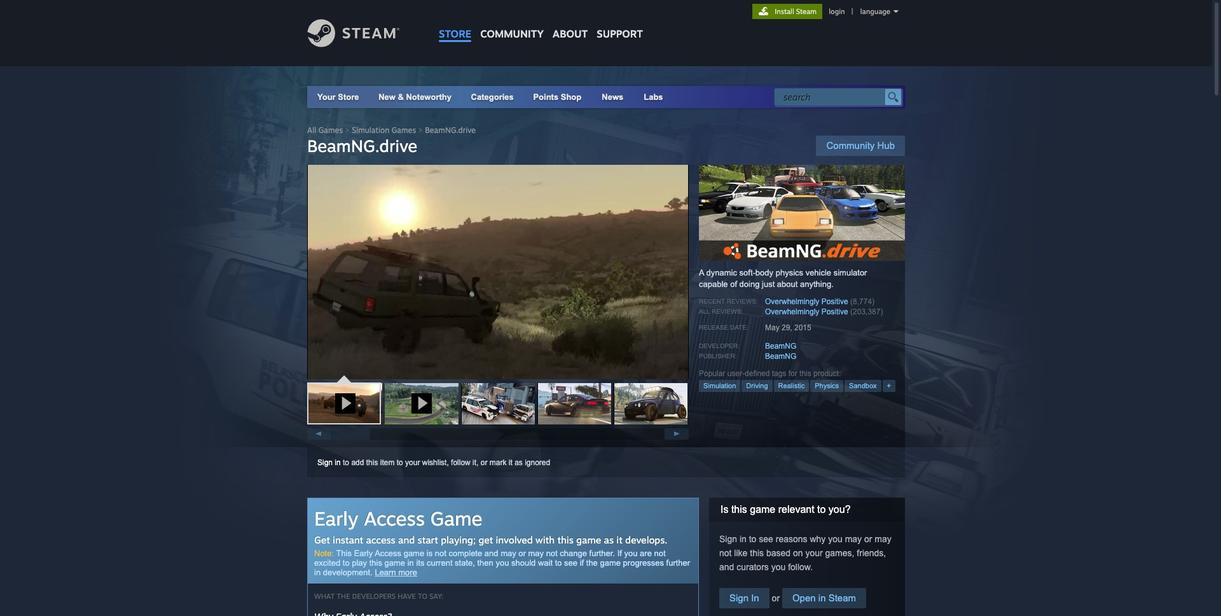 Task type: locate. For each thing, give the bounding box(es) containing it.
|
[[852, 7, 854, 16]]

about
[[778, 279, 798, 289]]

or up friends,
[[865, 534, 873, 544]]

is
[[721, 504, 729, 515]]

sandbox
[[850, 382, 877, 389]]

not down the with
[[546, 549, 558, 558]]

simulation down new
[[352, 125, 390, 135]]

sign left 'in'
[[730, 592, 749, 603]]

overwhelmingly for overwhelmingly positive (8,774)
[[766, 297, 820, 306]]

this
[[800, 369, 812, 378], [366, 458, 378, 467], [732, 504, 748, 515], [558, 534, 574, 546], [750, 548, 764, 558], [370, 558, 382, 568]]

login | language
[[829, 7, 891, 16]]

1 games from the left
[[319, 125, 343, 135]]

beamng.drive down simulation games link
[[307, 136, 418, 156]]

start
[[418, 534, 438, 546]]

games down &
[[392, 125, 416, 135]]

and
[[398, 534, 415, 546], [485, 549, 499, 558], [720, 562, 735, 572]]

beamng up the tags
[[766, 352, 797, 361]]

beamng link
[[766, 342, 797, 351], [766, 352, 797, 361]]

sign up like
[[720, 534, 738, 544]]

and left "start"
[[398, 534, 415, 546]]

beamng for publisher:
[[766, 352, 797, 361]]

community
[[481, 27, 544, 40]]

reviews: down doing
[[727, 298, 758, 305]]

a dynamic soft-body physics vehicle simulator capable of doing just about anything.
[[699, 268, 868, 289]]

0 vertical spatial and
[[398, 534, 415, 546]]

0 horizontal spatial all
[[307, 125, 316, 135]]

shop
[[561, 92, 582, 102]]

and inside this early access game is not complete and may or may not change further. if you are not excited to play this game in its current state, then you          should wait to see if the game progresses further in development.
[[485, 549, 499, 558]]

0 vertical spatial see
[[759, 534, 774, 544]]

as for game
[[604, 534, 614, 546]]

as up further.
[[604, 534, 614, 546]]

2 vertical spatial sign
[[730, 592, 749, 603]]

game left "its"
[[385, 558, 405, 568]]

and down like
[[720, 562, 735, 572]]

in down "note:"
[[314, 568, 321, 577]]

0 vertical spatial all
[[307, 125, 316, 135]]

1 positive from the top
[[822, 297, 849, 306]]

to left say:
[[418, 592, 428, 601]]

see inside the sign in to see reasons why you may or may not like this based on your games, friends, and curators you follow.
[[759, 534, 774, 544]]

not left like
[[720, 548, 732, 558]]

1 horizontal spatial >
[[418, 125, 423, 135]]

beamng.drive
[[425, 125, 476, 135], [307, 136, 418, 156]]

points shop
[[534, 92, 582, 102]]

2 horizontal spatial and
[[720, 562, 735, 572]]

to inside the sign in to see reasons why you may or may not like this based on your games, friends, and curators you follow.
[[749, 534, 757, 544]]

2 beamng from the top
[[766, 352, 797, 361]]

see inside this early access game is not complete and may or may not change further. if you are not excited to play this game in its current state, then you          should wait to see if the game progresses further in development.
[[565, 558, 578, 568]]

game up further.
[[577, 534, 602, 546]]

all games link
[[307, 125, 343, 135]]

you
[[829, 534, 843, 544], [625, 549, 638, 558], [496, 558, 509, 568], [772, 562, 786, 572]]

new & noteworthy
[[379, 92, 452, 102]]

and down the get
[[485, 549, 499, 558]]

1 horizontal spatial steam
[[829, 592, 857, 603]]

beamng down 29,
[[766, 342, 797, 351]]

sign in
[[730, 592, 760, 603]]

defined
[[745, 369, 770, 378]]

this right add
[[366, 458, 378, 467]]

sign left add
[[318, 458, 333, 467]]

access
[[366, 534, 396, 546]]

None search field
[[774, 88, 903, 106]]

realistic
[[779, 382, 805, 389]]

1 vertical spatial reviews:
[[712, 308, 743, 315]]

0 vertical spatial positive
[[822, 297, 849, 306]]

search search field
[[784, 89, 883, 106]]

in left add
[[335, 458, 341, 467]]

product:
[[814, 369, 842, 378]]

0 vertical spatial beamng link
[[766, 342, 797, 351]]

points shop link
[[523, 86, 592, 108]]

overwhelmingly
[[766, 297, 820, 306], [766, 307, 820, 316]]

steam right open
[[829, 592, 857, 603]]

access down access
[[375, 549, 402, 558]]

1 horizontal spatial as
[[604, 534, 614, 546]]

in inside 'link'
[[819, 592, 826, 603]]

your down why
[[806, 548, 823, 558]]

it right mark
[[509, 458, 513, 467]]

in for sign in to see reasons why you may or may not like this based on your games, friends, and curators you follow.
[[740, 534, 747, 544]]

your left wishlist,
[[405, 458, 420, 467]]

beamng link for publisher:
[[766, 352, 797, 361]]

1 vertical spatial your
[[806, 548, 823, 558]]

sign for sign in
[[730, 592, 749, 603]]

1 vertical spatial beamng
[[766, 352, 797, 361]]

1 vertical spatial see
[[565, 558, 578, 568]]

realistic link
[[774, 380, 810, 392]]

soft-
[[740, 268, 756, 277]]

1 vertical spatial as
[[604, 534, 614, 546]]

1 vertical spatial overwhelmingly
[[766, 307, 820, 316]]

or right it, at the left
[[481, 458, 488, 467]]

sign for sign in to add this item to your wishlist, follow it, or mark it as ignored
[[318, 458, 333, 467]]

>
[[345, 125, 350, 135], [418, 125, 423, 135]]

2 positive from the top
[[822, 307, 849, 316]]

labs link
[[634, 86, 674, 108]]

> left the 'beamng.drive' link
[[418, 125, 423, 135]]

a
[[699, 268, 704, 277]]

1 vertical spatial steam
[[829, 592, 857, 603]]

store
[[338, 92, 359, 102]]

game left relevant
[[750, 504, 776, 515]]

1 vertical spatial beamng link
[[766, 352, 797, 361]]

1 horizontal spatial it
[[617, 534, 623, 546]]

0 vertical spatial as
[[515, 458, 523, 467]]

0 vertical spatial reviews:
[[727, 298, 758, 305]]

positive for (203,387)
[[822, 307, 849, 316]]

the right "if"
[[587, 558, 598, 568]]

positive
[[822, 297, 849, 306], [822, 307, 849, 316]]

access
[[364, 507, 425, 530], [375, 549, 402, 558]]

0 horizontal spatial see
[[565, 558, 578, 568]]

based
[[767, 548, 791, 558]]

popular user-defined tags for this product:
[[699, 369, 842, 378]]

2 beamng link from the top
[[766, 352, 797, 361]]

1 horizontal spatial the
[[587, 558, 598, 568]]

0 vertical spatial sign
[[318, 458, 333, 467]]

of
[[731, 279, 738, 289]]

1 vertical spatial beamng.drive
[[307, 136, 418, 156]]

overwhelmingly down about
[[766, 297, 820, 306]]

to right item
[[397, 458, 403, 467]]

may down involved
[[501, 549, 517, 558]]

in right open
[[819, 592, 826, 603]]

1 vertical spatial the
[[337, 592, 350, 601]]

0 horizontal spatial your
[[405, 458, 420, 467]]

1 overwhelmingly from the top
[[766, 297, 820, 306]]

as left ignored at the bottom
[[515, 458, 523, 467]]

1 horizontal spatial simulation
[[704, 382, 737, 389]]

1 vertical spatial all
[[699, 308, 710, 315]]

0 horizontal spatial the
[[337, 592, 350, 601]]

you down based
[[772, 562, 786, 572]]

sign for sign in to see reasons why you may or may not like this based on your games, friends, and curators you follow.
[[720, 534, 738, 544]]

the right what
[[337, 592, 350, 601]]

global menu navigation
[[435, 0, 648, 46]]

noteworthy
[[406, 92, 452, 102]]

1 vertical spatial and
[[485, 549, 499, 558]]

early
[[314, 507, 359, 530], [354, 549, 373, 558]]

0 vertical spatial access
[[364, 507, 425, 530]]

what
[[314, 592, 335, 601]]

should
[[512, 558, 536, 568]]

positive up overwhelmingly positive (203,387)
[[822, 297, 849, 306]]

to up curators
[[749, 534, 757, 544]]

0 vertical spatial beamng.drive
[[425, 125, 476, 135]]

sign inside the sign in to see reasons why you may or may not like this based on your games, friends, and curators you follow.
[[720, 534, 738, 544]]

complete
[[449, 549, 483, 558]]

it
[[509, 458, 513, 467], [617, 534, 623, 546]]

sign in link
[[318, 458, 341, 467]]

1 vertical spatial it
[[617, 534, 623, 546]]

1 vertical spatial positive
[[822, 307, 849, 316]]

language
[[861, 7, 891, 16]]

0 horizontal spatial games
[[319, 125, 343, 135]]

or down involved
[[519, 549, 526, 558]]

1 vertical spatial access
[[375, 549, 402, 558]]

beamng link up the tags
[[766, 352, 797, 361]]

positive for (8,774)
[[822, 297, 849, 306]]

access up access
[[364, 507, 425, 530]]

1 horizontal spatial beamng.drive
[[425, 125, 476, 135]]

you right then
[[496, 558, 509, 568]]

physics link
[[811, 380, 844, 392]]

anything.
[[801, 279, 834, 289]]

0 horizontal spatial >
[[345, 125, 350, 135]]

> right the all games link
[[345, 125, 350, 135]]

reviews: down recent reviews:
[[712, 308, 743, 315]]

not inside the sign in to see reasons why you may or may not like this based on your games, friends, and curators you follow.
[[720, 548, 732, 558]]

1 beamng link from the top
[[766, 342, 797, 351]]

with
[[536, 534, 555, 546]]

0 vertical spatial the
[[587, 558, 598, 568]]

sign in to see reasons why you may or may not like this based on your games, friends, and curators you follow.
[[720, 534, 892, 572]]

in up like
[[740, 534, 747, 544]]

early inside early access game get instant access and start playing; get involved with this game as it develops.
[[314, 507, 359, 530]]

game
[[431, 507, 483, 530]]

may up friends,
[[875, 534, 892, 544]]

29,
[[782, 323, 793, 332]]

learn more link
[[375, 568, 417, 577]]

if
[[618, 549, 622, 558]]

reviews: for overwhelmingly positive (8,774)
[[727, 298, 758, 305]]

reasons
[[776, 534, 808, 544]]

points
[[534, 92, 559, 102]]

1 horizontal spatial games
[[392, 125, 416, 135]]

steam right the install
[[797, 7, 817, 16]]

positive down 'overwhelmingly positive (8,774)'
[[822, 307, 849, 316]]

see up based
[[759, 534, 774, 544]]

1 horizontal spatial see
[[759, 534, 774, 544]]

simulation down popular
[[704, 382, 737, 389]]

overwhelmingly up may 29, 2015
[[766, 307, 820, 316]]

all
[[307, 125, 316, 135], [699, 308, 710, 315]]

to right wait
[[555, 558, 562, 568]]

early access game get instant access and start playing; get involved with this game as it develops.
[[314, 507, 668, 546]]

it up 'if'
[[617, 534, 623, 546]]

games,
[[826, 548, 855, 558]]

2 overwhelmingly from the top
[[766, 307, 820, 316]]

in inside the sign in to see reasons why you may or may not like this based on your games, friends, and curators you follow.
[[740, 534, 747, 544]]

beamng link down 29,
[[766, 342, 797, 351]]

account menu navigation
[[753, 4, 906, 19]]

0 horizontal spatial as
[[515, 458, 523, 467]]

1 > from the left
[[345, 125, 350, 135]]

beamng.drive down noteworthy
[[425, 125, 476, 135]]

overwhelmingly positive (8,774)
[[766, 297, 875, 306]]

1 horizontal spatial all
[[699, 308, 710, 315]]

install
[[775, 7, 795, 16]]

open in steam
[[793, 592, 857, 603]]

as inside early access game get instant access and start playing; get involved with this game as it develops.
[[604, 534, 614, 546]]

as for to
[[515, 458, 523, 467]]

1 horizontal spatial and
[[485, 549, 499, 558]]

0 vertical spatial early
[[314, 507, 359, 530]]

game
[[750, 504, 776, 515], [577, 534, 602, 546], [404, 549, 425, 558], [385, 558, 405, 568], [600, 558, 621, 568]]

overwhelmingly positive (203,387)
[[766, 307, 884, 316]]

see left "if"
[[565, 558, 578, 568]]

this up change
[[558, 534, 574, 546]]

1 vertical spatial early
[[354, 549, 373, 558]]

get
[[314, 534, 330, 546]]

0 horizontal spatial steam
[[797, 7, 817, 16]]

0 vertical spatial it
[[509, 458, 513, 467]]

games
[[319, 125, 343, 135], [392, 125, 416, 135]]

this up curators
[[750, 548, 764, 558]]

2 vertical spatial and
[[720, 562, 735, 572]]

in
[[335, 458, 341, 467], [740, 534, 747, 544], [408, 558, 414, 568], [314, 568, 321, 577], [819, 592, 826, 603]]

0 horizontal spatial and
[[398, 534, 415, 546]]

link to the steam homepage image
[[307, 19, 419, 47]]

0 vertical spatial overwhelmingly
[[766, 297, 820, 306]]

your
[[405, 458, 420, 467], [806, 548, 823, 558]]

or inside this early access game is not complete and may or may not change further. if you are not excited to play this game in its current state, then you          should wait to see if the game progresses further in development.
[[519, 549, 526, 558]]

new
[[379, 92, 396, 102]]

game inside early access game get instant access and start playing; get involved with this game as it develops.
[[577, 534, 602, 546]]

1 beamng from the top
[[766, 342, 797, 351]]

0 vertical spatial steam
[[797, 7, 817, 16]]

early up instant
[[314, 507, 359, 530]]

early right this
[[354, 549, 373, 558]]

0 vertical spatial simulation
[[352, 125, 390, 135]]

games down your at the top left
[[319, 125, 343, 135]]

this right play
[[370, 558, 382, 568]]

1 horizontal spatial your
[[806, 548, 823, 558]]

it inside early access game get instant access and start playing; get involved with this game as it develops.
[[617, 534, 623, 546]]

0 vertical spatial beamng
[[766, 342, 797, 351]]

the inside this early access game is not complete and may or may not change further. if you are not excited to play this game in its current state, then you          should wait to see if the game progresses further in development.
[[587, 558, 598, 568]]

sign in link
[[720, 588, 770, 608]]

or inside the sign in to see reasons why you may or may not like this based on your games, friends, and curators you follow.
[[865, 534, 873, 544]]

1 vertical spatial sign
[[720, 534, 738, 544]]

follow
[[451, 458, 471, 467]]

may
[[766, 323, 780, 332]]

what the developers have to say:
[[314, 592, 444, 601]]

0 vertical spatial your
[[405, 458, 420, 467]]

learn
[[375, 568, 396, 577]]

on
[[794, 548, 803, 558]]



Task type: vqa. For each thing, say whether or not it's contained in the screenshot.
"SANDBOX" link
yes



Task type: describe. For each thing, give the bounding box(es) containing it.
access inside early access game get instant access and start playing; get involved with this game as it develops.
[[364, 507, 425, 530]]

beamng for developer:
[[766, 342, 797, 351]]

2 > from the left
[[418, 125, 423, 135]]

developer:
[[699, 342, 740, 349]]

and inside the sign in to see reasons why you may or may not like this based on your games, friends, and curators you follow.
[[720, 562, 735, 572]]

not right are
[[654, 549, 666, 558]]

instant
[[333, 534, 363, 546]]

sign in to add this item to your wishlist, follow it, or mark it as ignored
[[318, 458, 551, 467]]

all games > simulation games > beamng.drive
[[307, 125, 476, 135]]

community link
[[476, 0, 548, 46]]

simulator
[[834, 268, 868, 277]]

its
[[416, 558, 425, 568]]

this early access game is not complete and may or may not change further. if you are not excited to play this game in its current state, then you          should wait to see if the game progresses further in development.
[[314, 549, 691, 577]]

1 vertical spatial simulation
[[704, 382, 737, 389]]

develops.
[[626, 534, 668, 546]]

curators
[[737, 562, 769, 572]]

popular
[[699, 369, 726, 378]]

recent reviews:
[[699, 298, 758, 305]]

in for sign in to add this item to your wishlist, follow it, or mark it as ignored
[[335, 458, 341, 467]]

this
[[336, 549, 352, 558]]

follow.
[[789, 562, 813, 572]]

labs
[[644, 92, 663, 102]]

tags
[[772, 369, 787, 378]]

body
[[756, 268, 774, 277]]

early inside this early access game is not complete and may or may not change further. if you are not excited to play this game in its current state, then you          should wait to see if the game progresses further in development.
[[354, 549, 373, 558]]

get
[[479, 534, 493, 546]]

0 horizontal spatial beamng.drive
[[307, 136, 418, 156]]

excited
[[314, 558, 341, 568]]

note:
[[314, 549, 334, 558]]

doing
[[740, 279, 760, 289]]

and inside early access game get instant access and start playing; get involved with this game as it develops.
[[398, 534, 415, 546]]

in
[[752, 592, 760, 603]]

0 horizontal spatial simulation
[[352, 125, 390, 135]]

is
[[427, 549, 433, 558]]

overwhelmingly for overwhelmingly positive (203,387)
[[766, 307, 820, 316]]

wait
[[538, 558, 553, 568]]

publisher:
[[699, 353, 737, 360]]

news link
[[592, 86, 634, 108]]

game right "if"
[[600, 558, 621, 568]]

dynamic
[[707, 268, 738, 277]]

for
[[789, 369, 798, 378]]

to left you?
[[818, 504, 826, 515]]

steam inside 'link'
[[829, 592, 857, 603]]

mark
[[490, 458, 507, 467]]

developers
[[352, 592, 396, 601]]

you up games, on the bottom right of page
[[829, 534, 843, 544]]

community
[[827, 140, 875, 151]]

your
[[318, 92, 336, 102]]

may up games, on the bottom right of page
[[846, 534, 862, 544]]

support
[[597, 27, 643, 40]]

current
[[427, 558, 453, 568]]

access inside this early access game is not complete and may or may not change further. if you are not excited to play this game in its current state, then you          should wait to see if the game progresses further in development.
[[375, 549, 402, 558]]

install steam
[[775, 7, 817, 16]]

driving
[[747, 382, 768, 389]]

about
[[553, 27, 588, 40]]

open
[[793, 592, 816, 603]]

further.
[[590, 549, 615, 558]]

is this game relevant to you?
[[721, 504, 851, 515]]

not right is at the bottom left of page
[[435, 549, 447, 558]]

recent
[[699, 298, 725, 305]]

this inside early access game get instant access and start playing; get involved with this game as it develops.
[[558, 534, 574, 546]]

beamng.drive link
[[425, 125, 476, 135]]

store
[[439, 27, 472, 40]]

+
[[887, 382, 892, 389]]

why
[[810, 534, 826, 544]]

this inside this early access game is not complete and may or may not change further. if you are not excited to play this game in its current state, then you          should wait to see if the game progresses further in development.
[[370, 558, 382, 568]]

sandbox link
[[845, 380, 882, 392]]

release
[[699, 324, 729, 331]]

vehicle
[[806, 268, 832, 277]]

may down the with
[[528, 549, 544, 558]]

or right 'in'
[[770, 593, 783, 603]]

have
[[398, 592, 416, 601]]

your inside the sign in to see reasons why you may or may not like this based on your games, friends, and curators you follow.
[[806, 548, 823, 558]]

2015
[[795, 323, 812, 332]]

if
[[580, 558, 584, 568]]

new & noteworthy link
[[379, 92, 452, 102]]

this right the is
[[732, 504, 748, 515]]

(203,387)
[[851, 307, 884, 316]]

development.
[[323, 568, 373, 577]]

0 horizontal spatial it
[[509, 458, 513, 467]]

open in steam link
[[783, 588, 867, 608]]

learn more
[[375, 568, 417, 577]]

community hub
[[827, 140, 895, 151]]

all for all games > simulation games > beamng.drive
[[307, 125, 316, 135]]

user-
[[728, 369, 745, 378]]

2 games from the left
[[392, 125, 416, 135]]

just
[[762, 279, 775, 289]]

are
[[640, 549, 652, 558]]

in for open in steam
[[819, 592, 826, 603]]

in left "its"
[[408, 558, 414, 568]]

login
[[829, 7, 845, 16]]

to left add
[[343, 458, 349, 467]]

all for all reviews:
[[699, 308, 710, 315]]

this inside the sign in to see reasons why you may or may not like this based on your games, friends, and curators you follow.
[[750, 548, 764, 558]]

like
[[735, 548, 748, 558]]

more
[[399, 568, 417, 577]]

friends,
[[857, 548, 887, 558]]

physics
[[776, 268, 804, 277]]

item
[[380, 458, 395, 467]]

say:
[[430, 592, 444, 601]]

this right for
[[800, 369, 812, 378]]

to left play
[[343, 558, 350, 568]]

support link
[[593, 0, 648, 43]]

steam inside account menu navigation
[[797, 7, 817, 16]]

game left is at the bottom left of page
[[404, 549, 425, 558]]

news
[[602, 92, 624, 102]]

beamng link for developer:
[[766, 342, 797, 351]]

you right 'if'
[[625, 549, 638, 558]]

reviews: for overwhelmingly positive (203,387)
[[712, 308, 743, 315]]

then
[[478, 558, 494, 568]]

involved
[[496, 534, 533, 546]]

add
[[352, 458, 364, 467]]

simulation link
[[699, 380, 741, 392]]

login link
[[827, 7, 848, 16]]

install steam link
[[753, 4, 823, 19]]



